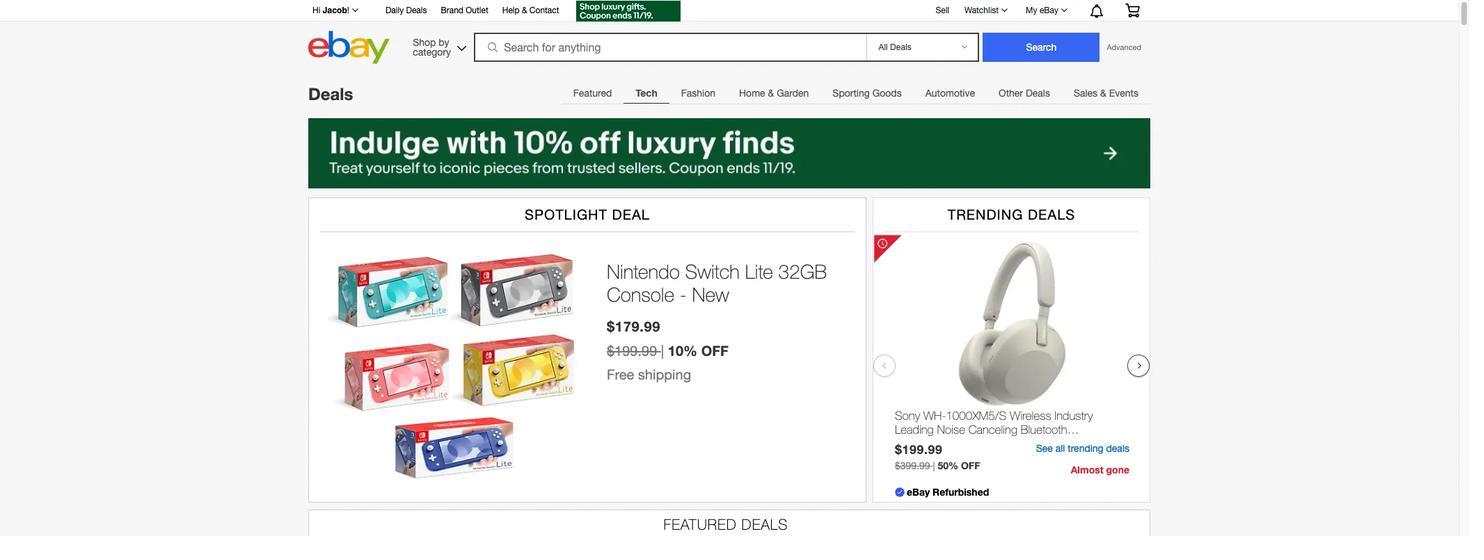 Task type: describe. For each thing, give the bounding box(es) containing it.
hi jacob !
[[313, 5, 349, 15]]

noise
[[937, 423, 965, 437]]

nintendo switch lite 32gb console - new
[[607, 260, 827, 307]]

other deals link
[[987, 79, 1062, 107]]

$399.99
[[895, 461, 930, 472]]

events
[[1109, 88, 1139, 99]]

garden
[[777, 88, 809, 99]]

new
[[692, 284, 729, 307]]

10%
[[668, 342, 697, 359]]

get the coupon image
[[576, 1, 680, 22]]

see
[[1036, 443, 1053, 455]]

!
[[347, 6, 349, 15]]

spotlight deal
[[525, 207, 650, 223]]

$199.99 for $199.99
[[895, 443, 943, 457]]

tech tab list
[[562, 79, 1151, 107]]

goods
[[873, 88, 902, 99]]

ebay refurbished
[[907, 486, 989, 498]]

sales & events
[[1074, 88, 1139, 99]]

sales
[[1074, 88, 1098, 99]]

indulge with 10% off luxury finds treat yourself iconic pieces from trusted sellers. coupon ends 11/19. image
[[308, 118, 1151, 189]]

canceling
[[969, 423, 1018, 437]]

bluetooth
[[1021, 423, 1067, 437]]

$199.99 | 10% off
[[607, 342, 729, 359]]

sell
[[936, 5, 949, 15]]

free shipping
[[607, 367, 691, 383]]

automotive link
[[914, 79, 987, 107]]

brand outlet link
[[441, 3, 488, 19]]

deals
[[1106, 443, 1130, 455]]

wireless
[[1010, 409, 1051, 423]]

jacob
[[323, 5, 347, 15]]

50%
[[938, 460, 959, 472]]

my ebay link
[[1018, 2, 1074, 19]]

featured for featured deals
[[664, 516, 737, 533]]

hi
[[313, 6, 320, 15]]

switch
[[685, 260, 740, 283]]

deals for other deals
[[1026, 88, 1050, 99]]

outlet
[[466, 6, 488, 15]]

other deals
[[999, 88, 1050, 99]]

shop by category
[[413, 37, 451, 57]]

deals for trending deals
[[1028, 207, 1076, 223]]

tech
[[636, 87, 658, 99]]

category
[[413, 46, 451, 57]]

free
[[607, 367, 634, 383]]

& for garden
[[768, 88, 774, 99]]

off for new
[[701, 342, 729, 359]]

shop
[[413, 37, 436, 48]]

other
[[999, 88, 1023, 99]]

$199.99 for $199.99 | 10% off
[[607, 343, 657, 359]]

account navigation
[[305, 0, 1151, 24]]

industry
[[1055, 409, 1093, 423]]

watchlist
[[965, 6, 999, 15]]

daily deals link
[[386, 3, 427, 19]]

featured link
[[562, 79, 624, 107]]

my
[[1026, 6, 1037, 15]]

1000xm5/s
[[946, 409, 1007, 423]]

deals link
[[308, 84, 353, 104]]

off for noise
[[961, 460, 980, 472]]

headphones
[[895, 438, 959, 451]]

watchlist link
[[957, 2, 1014, 19]]



Task type: locate. For each thing, give the bounding box(es) containing it.
home & garden
[[739, 88, 809, 99]]

0 vertical spatial $199.99
[[607, 343, 657, 359]]

0 horizontal spatial off
[[701, 342, 729, 359]]

off right 50%
[[961, 460, 980, 472]]

& for events
[[1100, 88, 1107, 99]]

|
[[661, 343, 664, 359], [933, 461, 935, 472]]

featured inside 'link'
[[573, 88, 612, 99]]

sporting
[[833, 88, 870, 99]]

& inside account navigation
[[522, 6, 527, 15]]

1 vertical spatial featured
[[664, 516, 737, 533]]

$199.99
[[607, 343, 657, 359], [895, 443, 943, 457]]

trending
[[1068, 443, 1104, 455]]

None submit
[[983, 33, 1100, 62]]

nintendo switch lite 32gb console - new link
[[607, 260, 852, 307]]

featured for featured
[[573, 88, 612, 99]]

0 horizontal spatial |
[[661, 343, 664, 359]]

refurbished
[[933, 486, 989, 498]]

1 horizontal spatial &
[[768, 88, 774, 99]]

1 horizontal spatial ebay
[[1040, 6, 1059, 15]]

daily
[[386, 6, 404, 15]]

ebay inside account navigation
[[1040, 6, 1059, 15]]

sales & events link
[[1062, 79, 1151, 107]]

0 vertical spatial off
[[701, 342, 729, 359]]

automotive
[[926, 88, 975, 99]]

0 horizontal spatial ebay
[[907, 486, 930, 498]]

Search for anything text field
[[476, 34, 864, 61]]

help
[[502, 6, 520, 15]]

32gb
[[779, 260, 827, 283]]

sporting goods link
[[821, 79, 914, 107]]

1 vertical spatial |
[[933, 461, 935, 472]]

tech menu bar
[[562, 79, 1151, 107]]

ebay right my
[[1040, 6, 1059, 15]]

2 horizontal spatial &
[[1100, 88, 1107, 99]]

lite
[[745, 260, 773, 283]]

& right home
[[768, 88, 774, 99]]

by
[[439, 37, 449, 48]]

&
[[522, 6, 527, 15], [768, 88, 774, 99], [1100, 88, 1107, 99]]

0 horizontal spatial $199.99
[[607, 343, 657, 359]]

none submit inside shop by category banner
[[983, 33, 1100, 62]]

my ebay
[[1026, 6, 1059, 15]]

1 horizontal spatial |
[[933, 461, 935, 472]]

featured
[[573, 88, 612, 99], [664, 516, 737, 533]]

shipping
[[638, 367, 691, 383]]

your shopping cart image
[[1125, 3, 1141, 17]]

| inside $199.99 | 10% off
[[661, 343, 664, 359]]

nintendo
[[607, 260, 680, 283]]

| inside $399.99 | 50% off
[[933, 461, 935, 472]]

featured deals
[[664, 516, 788, 533]]

0 vertical spatial featured
[[573, 88, 612, 99]]

brand
[[441, 6, 464, 15]]

console
[[607, 284, 674, 307]]

0 vertical spatial ebay
[[1040, 6, 1059, 15]]

deals for daily deals
[[406, 6, 427, 15]]

| for -
[[661, 343, 664, 359]]

see all trending deals link
[[1036, 443, 1130, 455]]

spotlight
[[525, 207, 608, 223]]

0 horizontal spatial &
[[522, 6, 527, 15]]

almost
[[1071, 464, 1104, 476]]

ebay
[[1040, 6, 1059, 15], [907, 486, 930, 498]]

ebay down the $399.99
[[907, 486, 930, 498]]

0 vertical spatial |
[[661, 343, 664, 359]]

sony wh-1000xm5/s wireless industry leading noise canceling bluetooth headphones
[[895, 409, 1093, 451]]

| for leading
[[933, 461, 935, 472]]

deals
[[406, 6, 427, 15], [308, 84, 353, 104], [1026, 88, 1050, 99], [1028, 207, 1076, 223], [742, 516, 788, 533]]

advanced
[[1107, 43, 1141, 52]]

trending
[[948, 207, 1023, 223]]

1 vertical spatial ebay
[[907, 486, 930, 498]]

wh-
[[924, 409, 946, 423]]

shop by category banner
[[305, 0, 1151, 68]]

sony wh-1000xm5/s wireless industry leading noise canceling bluetooth headphones link
[[895, 409, 1130, 451]]

1 vertical spatial $199.99
[[895, 443, 943, 457]]

advanced link
[[1100, 33, 1148, 61]]

trending deals
[[948, 207, 1076, 223]]

1 horizontal spatial featured
[[664, 516, 737, 533]]

help & contact
[[502, 6, 559, 15]]

almost gone
[[1071, 464, 1130, 476]]

deals inside account navigation
[[406, 6, 427, 15]]

leading
[[895, 423, 934, 437]]

gone
[[1106, 464, 1130, 476]]

brand outlet
[[441, 6, 488, 15]]

& for contact
[[522, 6, 527, 15]]

shop by category button
[[407, 31, 469, 61]]

sony
[[895, 409, 920, 423]]

tech link
[[624, 79, 669, 107]]

daily deals
[[386, 6, 427, 15]]

| left 10%
[[661, 343, 664, 359]]

0 horizontal spatial featured
[[573, 88, 612, 99]]

1 horizontal spatial off
[[961, 460, 980, 472]]

$199.99 up the $399.99
[[895, 443, 943, 457]]

-
[[680, 284, 687, 307]]

contact
[[530, 6, 559, 15]]

home & garden link
[[727, 79, 821, 107]]

$179.99
[[607, 318, 661, 335]]

off right 10%
[[701, 342, 729, 359]]

deal
[[612, 207, 650, 223]]

1 vertical spatial off
[[961, 460, 980, 472]]

& right sales
[[1100, 88, 1107, 99]]

fashion link
[[669, 79, 727, 107]]

$399.99 | 50% off
[[895, 460, 980, 472]]

deals for featured deals
[[742, 516, 788, 533]]

$199.99 inside $199.99 | 10% off
[[607, 343, 657, 359]]

fashion
[[681, 88, 716, 99]]

help & contact link
[[502, 3, 559, 19]]

& right 'help' on the top
[[522, 6, 527, 15]]

deals inside tech menu bar
[[1026, 88, 1050, 99]]

| left 50%
[[933, 461, 935, 472]]

home
[[739, 88, 765, 99]]

sporting goods
[[833, 88, 902, 99]]

off
[[701, 342, 729, 359], [961, 460, 980, 472]]

$199.99 down $179.99
[[607, 343, 657, 359]]

1 horizontal spatial $199.99
[[895, 443, 943, 457]]

& inside "link"
[[1100, 88, 1107, 99]]

all
[[1056, 443, 1065, 455]]

see all trending deals
[[1036, 443, 1130, 455]]

sell link
[[929, 5, 956, 15]]



Task type: vqa. For each thing, say whether or not it's contained in the screenshot.
time to the top
no



